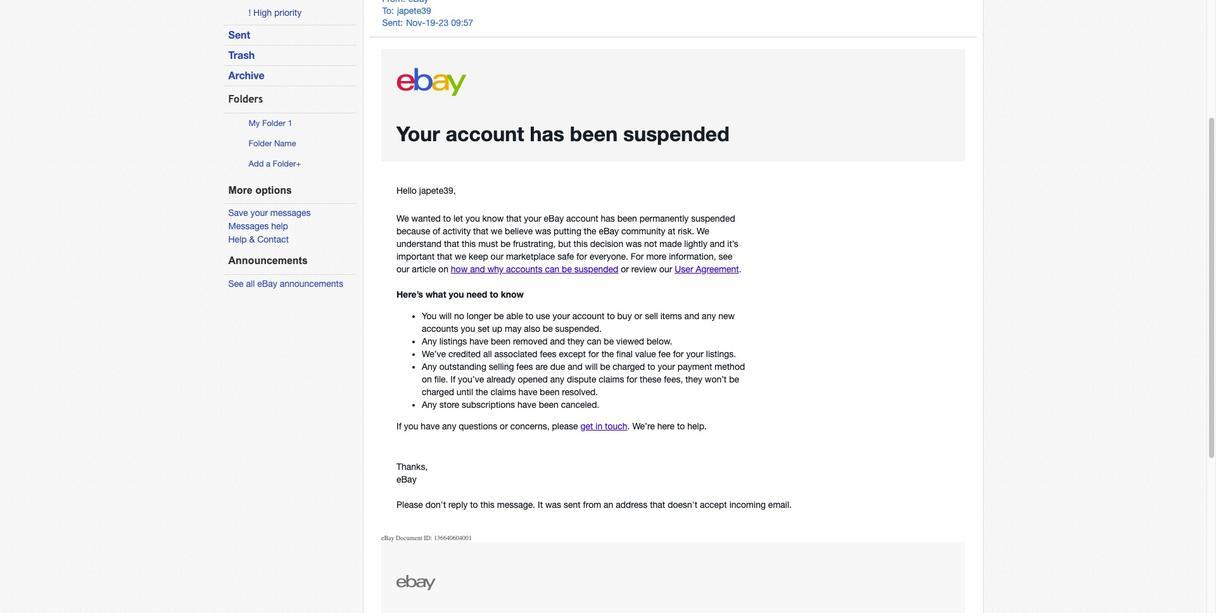 Task type: locate. For each thing, give the bounding box(es) containing it.
messages help link
[[228, 221, 288, 231]]

all
[[246, 278, 255, 289]]

&
[[249, 235, 255, 245]]

folders
[[228, 93, 263, 105]]

+
[[296, 159, 301, 169]]

1 vertical spatial folder
[[249, 139, 272, 148]]

japete39
[[397, 6, 431, 16]]

folder right a
[[273, 159, 296, 169]]

contact
[[257, 235, 289, 245]]

add a folder +
[[249, 159, 301, 169]]

save your messages link
[[228, 208, 311, 218]]

a
[[266, 159, 270, 169]]

add
[[249, 159, 264, 169]]

save your messages messages help help & contact
[[228, 208, 311, 245]]

! high priority
[[249, 8, 302, 18]]

folder left 1
[[262, 119, 286, 128]]

0 vertical spatial folder
[[262, 119, 286, 128]]

priority
[[274, 8, 302, 18]]

!
[[249, 8, 251, 18]]

folder
[[262, 119, 286, 128], [249, 139, 272, 148], [273, 159, 296, 169]]

trash link
[[228, 49, 255, 61]]

folder up add on the top
[[249, 139, 272, 148]]

your
[[250, 208, 268, 218]]

19-
[[425, 18, 439, 28]]

name
[[274, 139, 296, 148]]

09:57
[[451, 18, 473, 28]]

more
[[228, 185, 253, 196]]

23
[[439, 18, 449, 28]]

see all ebay announcements link
[[228, 278, 343, 289]]

see
[[228, 278, 244, 289]]

options
[[255, 185, 292, 196]]

my folder 1 link
[[249, 119, 292, 128]]

announcements
[[228, 255, 308, 266]]

save
[[228, 208, 248, 218]]

messages
[[270, 208, 311, 218]]

archive
[[228, 69, 265, 81]]



Task type: describe. For each thing, give the bounding box(es) containing it.
help
[[228, 235, 247, 245]]

folder name link
[[249, 139, 296, 148]]

to:
[[382, 6, 394, 16]]

sent
[[228, 29, 250, 41]]

help & contact link
[[228, 235, 289, 245]]

my folder 1
[[249, 119, 292, 128]]

announcements
[[280, 278, 343, 289]]

sent:
[[382, 18, 403, 28]]

messages
[[228, 221, 269, 231]]

help
[[271, 221, 288, 231]]

trash
[[228, 49, 255, 61]]

ebay
[[257, 278, 277, 289]]

folder name
[[249, 139, 296, 148]]

nov-
[[406, 18, 425, 28]]

1
[[288, 119, 292, 128]]

my
[[249, 119, 260, 128]]

see all ebay announcements
[[228, 278, 343, 289]]

2 vertical spatial folder
[[273, 159, 296, 169]]

to: japete39 sent: nov-19-23 09:57
[[382, 6, 473, 28]]

archive link
[[228, 69, 265, 81]]

more options
[[228, 185, 292, 196]]

! high priority link
[[249, 8, 302, 18]]

sent link
[[228, 29, 250, 41]]

high
[[253, 8, 272, 18]]



Task type: vqa. For each thing, say whether or not it's contained in the screenshot.
Nov-
yes



